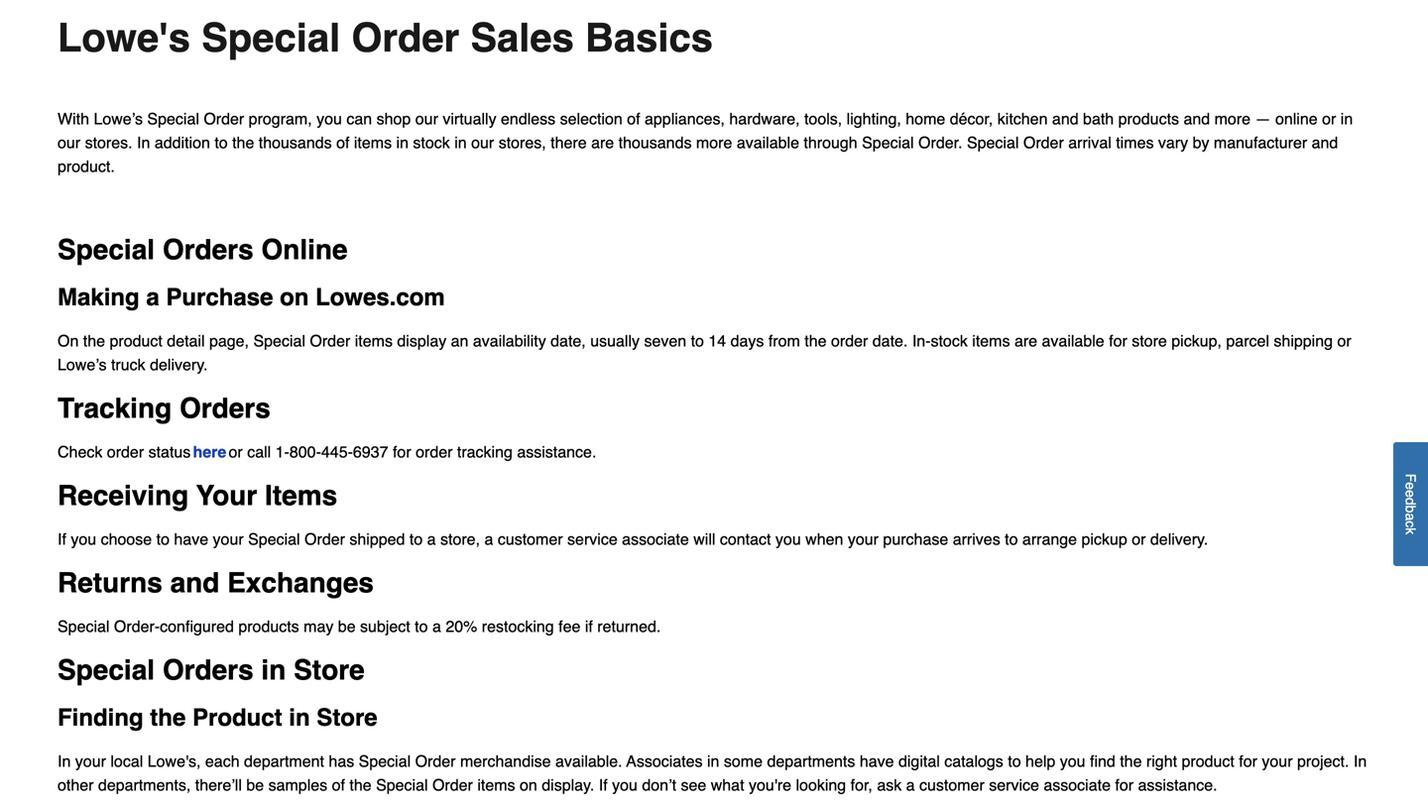 Task type: vqa. For each thing, say whether or not it's contained in the screenshot.
& for Plants & Planters
no



Task type: describe. For each thing, give the bounding box(es) containing it.
digital
[[899, 753, 940, 771]]

0 horizontal spatial our
[[58, 133, 80, 152]]

detail
[[167, 332, 205, 350]]

f e e d b a c k button
[[1394, 442, 1429, 566]]

1 vertical spatial of
[[336, 133, 350, 152]]

items down lowes.com
[[355, 332, 393, 350]]

a inside 'in your local lowe's, each department has special order merchandise available. associates in some departments have digital catalogs to help you find the right product for your project. in other departments, there'll be samples of the special order items on display. if you don't see what you're looking for, ask a customer service associate for assistance.'
[[907, 776, 915, 795]]

other
[[58, 776, 94, 795]]

shipping
[[1274, 332, 1334, 350]]

your left project.
[[1262, 753, 1293, 771]]

you inside with lowe's special order program, you can shop our virtually endless selection of appliances, hardware, tools, lighting, home décor, kitchen and bath products and more — online or in our stores. in addition to the thousands of items in stock in our stores, there are thousands more available through special order. special order arrival times vary by manufacturer and product.
[[317, 110, 342, 128]]

associate inside 'in your local lowe's, each department has special order merchandise available. associates in some departments have digital catalogs to help you find the right product for your project. in other departments, there'll be samples of the special order items on display. if you don't see what you're looking for, ask a customer service associate for assistance.'
[[1044, 776, 1111, 795]]

right
[[1147, 753, 1178, 771]]

store
[[1132, 332, 1168, 350]]

lowe's special order sales basics
[[58, 15, 713, 61]]

associates
[[627, 753, 703, 771]]

vary
[[1159, 133, 1189, 152]]

restocking
[[482, 618, 554, 636]]

you left find
[[1060, 753, 1086, 771]]

0 horizontal spatial in
[[58, 753, 71, 771]]

local
[[110, 753, 143, 771]]

a left store,
[[427, 530, 436, 549]]

display.
[[542, 776, 595, 795]]

0 horizontal spatial customer
[[498, 530, 563, 549]]

order inside on the product detail page, special order items display an availability date, usually seven to 14 days from the order date. in-stock items are available for store pickup, parcel shipping or lowe's truck delivery.
[[310, 332, 351, 350]]

you left when
[[776, 530, 801, 549]]

with lowe's special order program, you can shop our virtually endless selection of appliances, hardware, tools, lighting, home décor, kitchen and bath products and more — online or in our stores. in addition to the thousands of items in stock in our stores, there are thousands more available through special order. special order arrival times vary by manufacturer and product.
[[58, 110, 1354, 176]]

14
[[709, 332, 726, 350]]

order down items at the left bottom
[[305, 530, 345, 549]]

arrival
[[1069, 133, 1112, 152]]

see
[[681, 776, 707, 795]]

configured
[[160, 618, 234, 636]]

display
[[397, 332, 447, 350]]

available inside with lowe's special order program, you can shop our virtually endless selection of appliances, hardware, tools, lighting, home décor, kitchen and bath products and more — online or in our stores. in addition to the thousands of items in stock in our stores, there are thousands more available through special order. special order arrival times vary by manufacturer and product.
[[737, 133, 800, 152]]

days
[[731, 332, 764, 350]]

home
[[906, 110, 946, 128]]

1 horizontal spatial delivery.
[[1151, 530, 1209, 549]]

parcel
[[1227, 332, 1270, 350]]

order inside on the product detail page, special order items display an availability date, usually seven to 14 days from the order date. in-stock items are available for store pickup, parcel shipping or lowe's truck delivery.
[[831, 332, 869, 350]]

lowe's inside with lowe's special order program, you can shop our virtually endless selection of appliances, hardware, tools, lighting, home décor, kitchen and bath products and more — online or in our stores. in addition to the thousands of items in stock in our stores, there are thousands more available through special order. special order arrival times vary by manufacturer and product.
[[94, 110, 143, 128]]

on inside 'in your local lowe's, each department has special order merchandise available. associates in some departments have digital catalogs to help you find the right product for your project. in other departments, there'll be samples of the special order items on display. if you don't see what you're looking for, ask a customer service associate for assistance.'
[[520, 776, 538, 795]]

items
[[265, 480, 338, 512]]

endless
[[501, 110, 556, 128]]

in up department
[[289, 704, 310, 732]]

order up addition
[[204, 110, 244, 128]]

find
[[1090, 753, 1116, 771]]

and up configured on the bottom of the page
[[170, 568, 220, 599]]

some
[[724, 753, 763, 771]]

product inside on the product detail page, special order items display an availability date, usually seven to 14 days from the order date. in-stock items are available for store pickup, parcel shipping or lowe's truck delivery.
[[110, 332, 163, 350]]

to inside on the product detail page, special order items display an availability date, usually seven to 14 days from the order date. in-stock items are available for store pickup, parcel shipping or lowe's truck delivery.
[[691, 332, 704, 350]]

0 vertical spatial service
[[568, 530, 618, 549]]

what
[[711, 776, 745, 795]]

or inside with lowe's special order program, you can shop our virtually endless selection of appliances, hardware, tools, lighting, home décor, kitchen and bath products and more — online or in our stores. in addition to the thousands of items in stock in our stores, there are thousands more available through special order. special order arrival times vary by manufacturer and product.
[[1323, 110, 1337, 128]]

department
[[244, 753, 324, 771]]

or right the pickup
[[1132, 530, 1146, 549]]

basics
[[585, 15, 713, 61]]

addition
[[155, 133, 210, 152]]

orders for special orders online
[[163, 234, 254, 266]]

1 horizontal spatial our
[[416, 110, 438, 128]]

virtually
[[443, 110, 497, 128]]

a right store,
[[485, 530, 493, 549]]

0 horizontal spatial products
[[238, 618, 299, 636]]

receiving
[[58, 480, 189, 512]]

pickup,
[[1172, 332, 1222, 350]]

will
[[694, 530, 716, 549]]

purchase
[[166, 284, 273, 311]]

special inside on the product detail page, special order items display an availability date, usually seven to 14 days from the order date. in-stock items are available for store pickup, parcel shipping or lowe's truck delivery.
[[253, 332, 306, 350]]

program,
[[249, 110, 312, 128]]

may
[[304, 618, 334, 636]]

help
[[1026, 753, 1056, 771]]

stores,
[[499, 133, 546, 152]]

don't
[[642, 776, 677, 795]]

k
[[1403, 528, 1419, 535]]

check order status here or call 1-800-445-6937 for order tracking assistance.
[[58, 443, 597, 461]]

manufacturer
[[1214, 133, 1308, 152]]

2 horizontal spatial our
[[471, 133, 494, 152]]

0 vertical spatial assistance.
[[517, 443, 597, 461]]

kitchen
[[998, 110, 1048, 128]]

of inside 'in your local lowe's, each department has special order merchandise available. associates in some departments have digital catalogs to help you find the right product for your project. in other departments, there'll be samples of the special order items on display. if you don't see what you're looking for, ask a customer service associate for assistance.'
[[332, 776, 345, 795]]

lighting,
[[847, 110, 902, 128]]

on
[[58, 332, 79, 350]]

2 e from the top
[[1403, 490, 1419, 498]]

can
[[347, 110, 372, 128]]

usually
[[591, 332, 640, 350]]

arrives
[[953, 530, 1001, 549]]

on the product detail page, special order items display an availability date, usually seven to 14 days from the order date. in-stock items are available for store pickup, parcel shipping or lowe's truck delivery.
[[58, 332, 1352, 374]]

décor,
[[950, 110, 994, 128]]

0 vertical spatial associate
[[622, 530, 689, 549]]

and down online
[[1312, 133, 1339, 152]]

c
[[1403, 521, 1419, 528]]

available.
[[556, 753, 623, 771]]

looking
[[796, 776, 847, 795]]

d
[[1403, 498, 1419, 506]]

from
[[769, 332, 801, 350]]

if
[[585, 618, 593, 636]]

items right in-
[[973, 332, 1011, 350]]

order up shop
[[352, 15, 460, 61]]

or inside on the product detail page, special order items display an availability date, usually seven to 14 days from the order date. in-stock items are available for store pickup, parcel shipping or lowe's truck delivery.
[[1338, 332, 1352, 350]]

be inside 'in your local lowe's, each department has special order merchandise available. associates in some departments have digital catalogs to help you find the right product for your project. in other departments, there'll be samples of the special order items on display. if you don't see what you're looking for, ask a customer service associate for assistance.'
[[246, 776, 264, 795]]

if inside 'in your local lowe's, each department has special order merchandise available. associates in some departments have digital catalogs to help you find the right product for your project. in other departments, there'll be samples of the special order items on display. if you don't see what you're looking for, ask a customer service associate for assistance.'
[[599, 776, 608, 795]]

assistance. inside 'in your local lowe's, each department has special order merchandise available. associates in some departments have digital catalogs to help you find the right product for your project. in other departments, there'll be samples of the special order items on display. if you don't see what you're looking for, ask a customer service associate for assistance.'
[[1139, 776, 1218, 795]]

fee
[[559, 618, 581, 636]]

an
[[451, 332, 469, 350]]

you left don't
[[612, 776, 638, 795]]

and left bath
[[1053, 110, 1079, 128]]

you're
[[749, 776, 792, 795]]

online
[[261, 234, 348, 266]]

there
[[551, 133, 587, 152]]

your
[[196, 480, 257, 512]]

in down virtually
[[455, 133, 467, 152]]

product inside 'in your local lowe's, each department has special order merchandise available. associates in some departments have digital catalogs to help you find the right product for your project. in other departments, there'll be samples of the special order items on display. if you don't see what you're looking for, ask a customer service associate for assistance.'
[[1182, 753, 1235, 771]]

departments,
[[98, 776, 191, 795]]

the right from
[[805, 332, 827, 350]]

check
[[58, 443, 103, 461]]

in inside 'in your local lowe's, each department has special order merchandise available. associates in some departments have digital catalogs to help you find the right product for your project. in other departments, there'll be samples of the special order items on display. if you don't see what you're looking for, ask a customer service associate for assistance.'
[[707, 753, 720, 771]]

sales
[[471, 15, 574, 61]]

you left choose
[[71, 530, 96, 549]]

has
[[329, 753, 354, 771]]

returns and exchanges
[[58, 568, 374, 599]]

1 horizontal spatial be
[[338, 618, 356, 636]]

a left 20%
[[433, 618, 441, 636]]

0 horizontal spatial more
[[696, 133, 733, 152]]

1 vertical spatial store
[[317, 704, 378, 732]]

seven
[[644, 332, 687, 350]]

stock inside on the product detail page, special order items display an availability date, usually seven to 14 days from the order date. in-stock items are available for store pickup, parcel shipping or lowe's truck delivery.
[[931, 332, 968, 350]]

tracking orders
[[58, 393, 271, 425]]

date.
[[873, 332, 908, 350]]

f e e d b a c k
[[1403, 474, 1419, 535]]

in down shop
[[396, 133, 409, 152]]

1-
[[275, 443, 290, 461]]

items inside 'in your local lowe's, each department has special order merchandise available. associates in some departments have digital catalogs to help you find the right product for your project. in other departments, there'll be samples of the special order items on display. if you don't see what you're looking for, ask a customer service associate for assistance.'
[[478, 776, 516, 795]]

samples
[[268, 776, 328, 795]]

the right find
[[1120, 753, 1142, 771]]

for,
[[851, 776, 873, 795]]

making
[[58, 284, 140, 311]]

finding the product in store
[[58, 704, 378, 732]]

are inside with lowe's special order program, you can shop our virtually endless selection of appliances, hardware, tools, lighting, home décor, kitchen and bath products and more — online or in our stores. in addition to the thousands of items in stock in our stores, there are thousands more available through special order. special order arrival times vary by manufacturer and product.
[[591, 133, 614, 152]]

delivery. inside on the product detail page, special order items display an availability date, usually seven to 14 days from the order date. in-stock items are available for store pickup, parcel shipping or lowe's truck delivery.
[[150, 356, 208, 374]]

available inside on the product detail page, special order items display an availability date, usually seven to 14 days from the order date. in-stock items are available for store pickup, parcel shipping or lowe's truck delivery.
[[1042, 332, 1105, 350]]



Task type: locate. For each thing, give the bounding box(es) containing it.
lowe's up stores.
[[94, 110, 143, 128]]

e up b
[[1403, 490, 1419, 498]]

0 vertical spatial stock
[[413, 133, 450, 152]]

1 horizontal spatial stock
[[931, 332, 968, 350]]

when
[[806, 530, 844, 549]]

delivery. down detail
[[150, 356, 208, 374]]

on
[[280, 284, 309, 311], [520, 776, 538, 795]]

the down program,
[[232, 133, 254, 152]]

0 horizontal spatial thousands
[[259, 133, 332, 152]]

project.
[[1298, 753, 1350, 771]]

1 vertical spatial assistance.
[[1139, 776, 1218, 795]]

assistance.
[[517, 443, 597, 461], [1139, 776, 1218, 795]]

associate down find
[[1044, 776, 1111, 795]]

order-
[[114, 618, 160, 636]]

store up the has
[[317, 704, 378, 732]]

products left 'may'
[[238, 618, 299, 636]]

there'll
[[195, 776, 242, 795]]

to inside with lowe's special order program, you can shop our virtually endless selection of appliances, hardware, tools, lighting, home décor, kitchen and bath products and more — online or in our stores. in addition to the thousands of items in stock in our stores, there are thousands more available through special order. special order arrival times vary by manufacturer and product.
[[215, 133, 228, 152]]

be
[[338, 618, 356, 636], [246, 776, 264, 795]]

if you choose to have your special order shipped to a store, a customer service associate will contact you when your purchase arrives to arrange pickup or delivery.
[[58, 530, 1209, 549]]

receiving your items
[[58, 480, 338, 512]]

to right subject at the left
[[415, 618, 428, 636]]

2 horizontal spatial in
[[1354, 753, 1367, 771]]

orders down configured on the bottom of the page
[[163, 655, 254, 687]]

0 vertical spatial if
[[58, 530, 66, 549]]

a right making
[[146, 284, 159, 311]]

to left "help"
[[1008, 753, 1022, 771]]

products up times
[[1119, 110, 1180, 128]]

you
[[317, 110, 342, 128], [71, 530, 96, 549], [776, 530, 801, 549], [1060, 753, 1086, 771], [612, 776, 638, 795]]

store down 'may'
[[294, 655, 365, 687]]

customer inside 'in your local lowe's, each department has special order merchandise available. associates in some departments have digital catalogs to help you find the right product for your project. in other departments, there'll be samples of the special order items on display. if you don't see what you're looking for, ask a customer service associate for assistance.'
[[920, 776, 985, 795]]

0 vertical spatial delivery.
[[150, 356, 208, 374]]

1 horizontal spatial available
[[1042, 332, 1105, 350]]

items down merchandise
[[478, 776, 516, 795]]

if left choose
[[58, 530, 66, 549]]

the right on at the top of the page
[[83, 332, 105, 350]]

exchanges
[[227, 568, 374, 599]]

product right right
[[1182, 753, 1235, 771]]

1 vertical spatial service
[[989, 776, 1040, 795]]

2 vertical spatial orders
[[163, 655, 254, 687]]

0 vertical spatial available
[[737, 133, 800, 152]]

product.
[[58, 157, 115, 176]]

assistance. down right
[[1139, 776, 1218, 795]]

1 vertical spatial customer
[[920, 776, 985, 795]]

2 vertical spatial of
[[332, 776, 345, 795]]

20%
[[446, 618, 478, 636]]

1 horizontal spatial products
[[1119, 110, 1180, 128]]

0 horizontal spatial assistance.
[[517, 443, 597, 461]]

order down merchandise
[[433, 776, 473, 795]]

more left —
[[1215, 110, 1251, 128]]

associate
[[622, 530, 689, 549], [1044, 776, 1111, 795]]

order left date.
[[831, 332, 869, 350]]

0 vertical spatial lowe's
[[94, 110, 143, 128]]

1 horizontal spatial product
[[1182, 753, 1235, 771]]

be right 'may'
[[338, 618, 356, 636]]

merchandise
[[460, 753, 551, 771]]

associate left will
[[622, 530, 689, 549]]

lowe's inside on the product detail page, special order items display an availability date, usually seven to 14 days from the order date. in-stock items are available for store pickup, parcel shipping or lowe's truck delivery.
[[58, 356, 107, 374]]

1 horizontal spatial more
[[1215, 110, 1251, 128]]

status
[[148, 443, 191, 461]]

in inside with lowe's special order program, you can shop our virtually endless selection of appliances, hardware, tools, lighting, home décor, kitchen and bath products and more — online or in our stores. in addition to the thousands of items in stock in our stores, there are thousands more available through special order. special order arrival times vary by manufacturer and product.
[[137, 133, 150, 152]]

of down can
[[336, 133, 350, 152]]

0 vertical spatial have
[[174, 530, 208, 549]]

your up other at the left bottom of page
[[75, 753, 106, 771]]

special orders in store
[[58, 655, 365, 687]]

1 vertical spatial be
[[246, 776, 264, 795]]

here
[[193, 443, 227, 461]]

your right when
[[848, 530, 879, 549]]

0 horizontal spatial on
[[280, 284, 309, 311]]

returned.
[[598, 618, 661, 636]]

0 horizontal spatial delivery.
[[150, 356, 208, 374]]

1 horizontal spatial on
[[520, 776, 538, 795]]

special
[[202, 15, 341, 61], [147, 110, 199, 128], [862, 133, 914, 152], [967, 133, 1019, 152], [58, 234, 155, 266], [253, 332, 306, 350], [248, 530, 300, 549], [58, 618, 110, 636], [58, 655, 155, 687], [359, 753, 411, 771], [376, 776, 428, 795]]

in up other at the left bottom of page
[[58, 753, 71, 771]]

appliances,
[[645, 110, 725, 128]]

1 vertical spatial stock
[[931, 332, 968, 350]]

a right the ask
[[907, 776, 915, 795]]

and up by
[[1184, 110, 1211, 128]]

1 vertical spatial more
[[696, 133, 733, 152]]

1 horizontal spatial order
[[416, 443, 453, 461]]

online
[[1276, 110, 1318, 128]]

orders up the here link
[[180, 393, 271, 425]]

in your local lowe's, each department has special order merchandise available. associates in some departments have digital catalogs to help you find the right product for your project. in other departments, there'll be samples of the special order items on display. if you don't see what you're looking for, ask a customer service associate for assistance.
[[58, 753, 1367, 795]]

your down your
[[213, 530, 244, 549]]

page,
[[209, 332, 249, 350]]

call
[[247, 443, 271, 461]]

your
[[213, 530, 244, 549], [848, 530, 879, 549], [75, 753, 106, 771], [1262, 753, 1293, 771]]

b
[[1403, 506, 1419, 513]]

be right there'll
[[246, 776, 264, 795]]

in up what
[[707, 753, 720, 771]]

0 vertical spatial are
[[591, 133, 614, 152]]

2 thousands from the left
[[619, 133, 692, 152]]

1 vertical spatial on
[[520, 776, 538, 795]]

selection
[[560, 110, 623, 128]]

if down available.
[[599, 776, 608, 795]]

1 vertical spatial product
[[1182, 753, 1235, 771]]

1 horizontal spatial associate
[[1044, 776, 1111, 795]]

1 e from the top
[[1403, 482, 1419, 490]]

have inside 'in your local lowe's, each department has special order merchandise available. associates in some departments have digital catalogs to help you find the right product for your project. in other departments, there'll be samples of the special order items on display. if you don't see what you're looking for, ask a customer service associate for assistance.'
[[860, 753, 894, 771]]

of down the has
[[332, 776, 345, 795]]

shop
[[377, 110, 411, 128]]

1 horizontal spatial assistance.
[[1139, 776, 1218, 795]]

0 horizontal spatial associate
[[622, 530, 689, 549]]

tools,
[[805, 110, 843, 128]]

a inside button
[[1403, 513, 1419, 521]]

availability
[[473, 332, 546, 350]]

in right project.
[[1354, 753, 1367, 771]]

through
[[804, 133, 858, 152]]

on down merchandise
[[520, 776, 538, 795]]

thousands down program,
[[259, 133, 332, 152]]

to right arrives
[[1005, 530, 1018, 549]]

orders for special orders in store
[[163, 655, 254, 687]]

f
[[1403, 474, 1419, 482]]

assistance. right tracking
[[517, 443, 597, 461]]

e
[[1403, 482, 1419, 490], [1403, 490, 1419, 498]]

to right addition
[[215, 133, 228, 152]]

on down online
[[280, 284, 309, 311]]

e up the d
[[1403, 482, 1419, 490]]

are inside on the product detail page, special order items display an availability date, usually seven to 14 days from the order date. in-stock items are available for store pickup, parcel shipping or lowe's truck delivery.
[[1015, 332, 1038, 350]]

product up truck
[[110, 332, 163, 350]]

0 horizontal spatial stock
[[413, 133, 450, 152]]

truck
[[111, 356, 145, 374]]

in-
[[913, 332, 931, 350]]

have up the ask
[[860, 753, 894, 771]]

1 vertical spatial orders
[[180, 393, 271, 425]]

ask
[[877, 776, 902, 795]]

in up product
[[261, 655, 286, 687]]

for down find
[[1116, 776, 1134, 795]]

lowe's down on at the top of the page
[[58, 356, 107, 374]]

orders for tracking orders
[[180, 393, 271, 425]]

1 thousands from the left
[[259, 133, 332, 152]]

or left call
[[229, 443, 243, 461]]

1 horizontal spatial customer
[[920, 776, 985, 795]]

1 vertical spatial lowe's
[[58, 356, 107, 374]]

order up receiving
[[107, 443, 144, 461]]

to right shipped
[[410, 530, 423, 549]]

1 horizontal spatial thousands
[[619, 133, 692, 152]]

available down hardware,
[[737, 133, 800, 152]]

1 horizontal spatial if
[[599, 776, 608, 795]]

special order-configured products may be subject to a 20% restocking fee if returned.
[[58, 618, 661, 636]]

1 horizontal spatial in
[[137, 133, 150, 152]]

each
[[205, 753, 240, 771]]

in right stores.
[[137, 133, 150, 152]]

0 horizontal spatial service
[[568, 530, 618, 549]]

1 vertical spatial have
[[860, 753, 894, 771]]

order
[[352, 15, 460, 61], [204, 110, 244, 128], [1024, 133, 1064, 152], [310, 332, 351, 350], [305, 530, 345, 549], [415, 753, 456, 771], [433, 776, 473, 795]]

of right selection
[[627, 110, 641, 128]]

0 vertical spatial on
[[280, 284, 309, 311]]

in
[[137, 133, 150, 152], [58, 753, 71, 771], [1354, 753, 1367, 771]]

order left tracking
[[416, 443, 453, 461]]

stock right date.
[[931, 332, 968, 350]]

choose
[[101, 530, 152, 549]]

the down the has
[[350, 776, 372, 795]]

0 vertical spatial products
[[1119, 110, 1180, 128]]

for inside on the product detail page, special order items display an availability date, usually seven to 14 days from the order date. in-stock items are available for store pickup, parcel shipping or lowe's truck delivery.
[[1109, 332, 1128, 350]]

0 vertical spatial store
[[294, 655, 365, 687]]

0 vertical spatial be
[[338, 618, 356, 636]]

stock inside with lowe's special order program, you can shop our virtually endless selection of appliances, hardware, tools, lighting, home décor, kitchen and bath products and more — online or in our stores. in addition to the thousands of items in stock in our stores, there are thousands more available through special order. special order arrival times vary by manufacturer and product.
[[413, 133, 450, 152]]

to left 14
[[691, 332, 704, 350]]

the inside with lowe's special order program, you can shop our virtually endless selection of appliances, hardware, tools, lighting, home décor, kitchen and bath products and more — online or in our stores. in addition to the thousands of items in stock in our stores, there are thousands more available through special order. special order arrival times vary by manufacturer and product.
[[232, 133, 254, 152]]

1 horizontal spatial service
[[989, 776, 1040, 795]]

returns
[[58, 568, 163, 599]]

purchase
[[883, 530, 949, 549]]

or right shipping
[[1338, 332, 1352, 350]]

1 horizontal spatial are
[[1015, 332, 1038, 350]]

for
[[1109, 332, 1128, 350], [393, 443, 411, 461], [1240, 753, 1258, 771], [1116, 776, 1134, 795]]

0 vertical spatial orders
[[163, 234, 254, 266]]

0 vertical spatial product
[[110, 332, 163, 350]]

1 vertical spatial products
[[238, 618, 299, 636]]

lowes.com
[[316, 284, 445, 311]]

special orders online
[[58, 234, 348, 266]]

to
[[215, 133, 228, 152], [691, 332, 704, 350], [156, 530, 170, 549], [410, 530, 423, 549], [1005, 530, 1018, 549], [415, 618, 428, 636], [1008, 753, 1022, 771]]

items inside with lowe's special order program, you can shop our virtually endless selection of appliances, hardware, tools, lighting, home décor, kitchen and bath products and more — online or in our stores. in addition to the thousands of items in stock in our stores, there are thousands more available through special order. special order arrival times vary by manufacturer and product.
[[354, 133, 392, 152]]

here link
[[193, 443, 227, 461]]

order left merchandise
[[415, 753, 456, 771]]

a up k
[[1403, 513, 1419, 521]]

hardware,
[[730, 110, 800, 128]]

more down appliances,
[[696, 133, 733, 152]]

1 vertical spatial associate
[[1044, 776, 1111, 795]]

1 vertical spatial delivery.
[[1151, 530, 1209, 549]]

have down "receiving your items"
[[174, 530, 208, 549]]

0 vertical spatial more
[[1215, 110, 1251, 128]]

0 horizontal spatial order
[[107, 443, 144, 461]]

0 horizontal spatial product
[[110, 332, 163, 350]]

and
[[1053, 110, 1079, 128], [1184, 110, 1211, 128], [1312, 133, 1339, 152], [170, 568, 220, 599]]

thousands
[[259, 133, 332, 152], [619, 133, 692, 152]]

bath
[[1084, 110, 1114, 128]]

thousands down appliances,
[[619, 133, 692, 152]]

—
[[1256, 110, 1271, 128]]

1 horizontal spatial have
[[860, 753, 894, 771]]

0 vertical spatial customer
[[498, 530, 563, 549]]

service up if
[[568, 530, 618, 549]]

delivery. right the pickup
[[1151, 530, 1209, 549]]

by
[[1193, 133, 1210, 152]]

or right online
[[1323, 110, 1337, 128]]

products inside with lowe's special order program, you can shop our virtually endless selection of appliances, hardware, tools, lighting, home décor, kitchen and bath products and more — online or in our stores. in addition to the thousands of items in stock in our stores, there are thousands more available through special order. special order arrival times vary by manufacturer and product.
[[1119, 110, 1180, 128]]

for left project.
[[1240, 753, 1258, 771]]

0 horizontal spatial available
[[737, 133, 800, 152]]

0 horizontal spatial if
[[58, 530, 66, 549]]

service inside 'in your local lowe's, each department has special order merchandise available. associates in some departments have digital catalogs to help you find the right product for your project. in other departments, there'll be samples of the special order items on display. if you don't see what you're looking for, ask a customer service associate for assistance.'
[[989, 776, 1040, 795]]

times
[[1116, 133, 1154, 152]]

to right choose
[[156, 530, 170, 549]]

the up lowe's,
[[150, 704, 186, 732]]

subject
[[360, 618, 411, 636]]

making a purchase on lowes.com
[[58, 284, 445, 311]]

1 vertical spatial if
[[599, 776, 608, 795]]

for right 6937
[[393, 443, 411, 461]]

0 horizontal spatial be
[[246, 776, 264, 795]]

order down kitchen
[[1024, 133, 1064, 152]]

available left "store"
[[1042, 332, 1105, 350]]

0 horizontal spatial have
[[174, 530, 208, 549]]

in right online
[[1341, 110, 1354, 128]]

customer down 'catalogs'
[[920, 776, 985, 795]]

0 vertical spatial of
[[627, 110, 641, 128]]

you left can
[[317, 110, 342, 128]]

finding
[[58, 704, 144, 732]]

customer right store,
[[498, 530, 563, 549]]

6937
[[353, 443, 388, 461]]

a
[[146, 284, 159, 311], [1403, 513, 1419, 521], [427, 530, 436, 549], [485, 530, 493, 549], [433, 618, 441, 636], [907, 776, 915, 795]]

product
[[192, 704, 282, 732]]

to inside 'in your local lowe's, each department has special order merchandise available. associates in some departments have digital catalogs to help you find the right product for your project. in other departments, there'll be samples of the special order items on display. if you don't see what you're looking for, ask a customer service associate for assistance.'
[[1008, 753, 1022, 771]]

tracking
[[457, 443, 513, 461]]

0 horizontal spatial are
[[591, 133, 614, 152]]

date,
[[551, 332, 586, 350]]

1 vertical spatial available
[[1042, 332, 1105, 350]]

for left "store"
[[1109, 332, 1128, 350]]

1 vertical spatial are
[[1015, 332, 1038, 350]]

2 horizontal spatial order
[[831, 332, 869, 350]]



